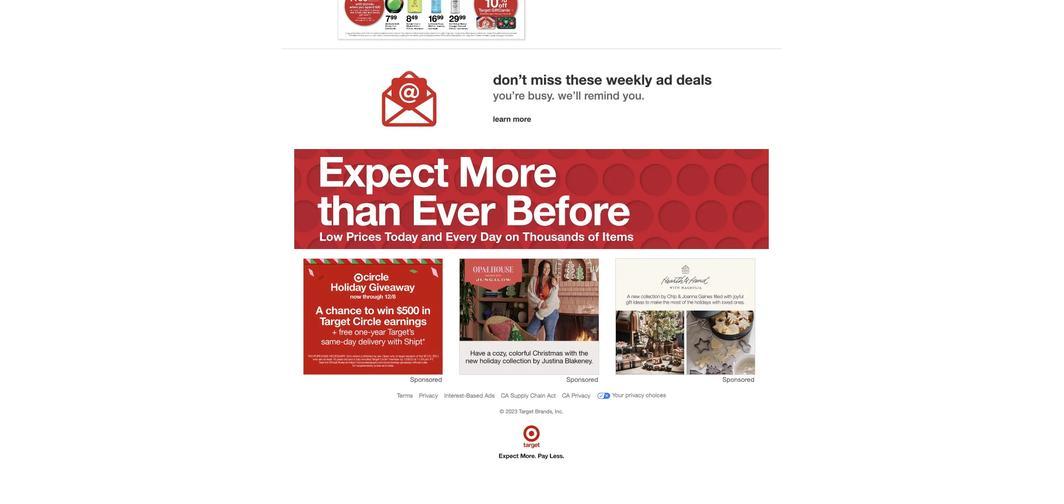 Task type: describe. For each thing, give the bounding box(es) containing it.
sponsored for third "advertisement" region from the right
[[410, 376, 442, 384]]

target
[[519, 409, 534, 415]]

expect more than ever before. low prices today and every day on thousands of items. image
[[294, 149, 769, 249]]

3 advertisement region from the left
[[616, 259, 755, 375]]

terms
[[397, 393, 413, 400]]

ca privacy
[[562, 393, 591, 400]]

based
[[466, 393, 483, 400]]

privacy
[[626, 393, 644, 400]]

view the weekly ad image
[[338, 0, 525, 39]]

interest-
[[444, 393, 466, 400]]

chain
[[530, 393, 546, 400]]

ca supply chain act
[[501, 393, 556, 400]]

supply
[[511, 393, 529, 400]]

ccpa image
[[597, 390, 611, 404]]

1 privacy from the left
[[419, 393, 438, 400]]

terms link
[[397, 393, 413, 400]]

ca privacy link
[[562, 393, 591, 400]]

2 advertisement region from the left
[[460, 259, 599, 375]]

sponsored for third "advertisement" region
[[723, 376, 755, 384]]

sponsored for second "advertisement" region
[[566, 376, 599, 384]]

privacy link
[[419, 393, 438, 400]]

2023
[[506, 409, 518, 415]]

2 privacy from the left
[[572, 393, 591, 400]]

1 advertisement region from the left
[[304, 259, 443, 375]]



Task type: vqa. For each thing, say whether or not it's contained in the screenshot.
Ads
yes



Task type: locate. For each thing, give the bounding box(es) containing it.
1 sponsored from the left
[[410, 376, 442, 384]]

choices
[[646, 393, 666, 400]]

ca
[[501, 393, 509, 400], [562, 393, 570, 400]]

act
[[547, 393, 556, 400]]

0 horizontal spatial privacy
[[419, 393, 438, 400]]

3 sponsored from the left
[[723, 376, 755, 384]]

your privacy choices link
[[597, 390, 666, 404]]

2 ca from the left
[[562, 393, 570, 400]]

sponsored
[[410, 376, 442, 384], [566, 376, 599, 384], [723, 376, 755, 384]]

inc.
[[555, 409, 563, 415]]

© 2023 target brands, inc.
[[500, 409, 563, 415]]

2 horizontal spatial sponsored
[[723, 376, 755, 384]]

privacy right terms
[[419, 393, 438, 400]]

0 horizontal spatial sponsored
[[410, 376, 442, 384]]

don't miss these weekly ad deals. you're busy. we'll remind you. sign up now. image
[[290, 49, 773, 149]]

2 sponsored from the left
[[566, 376, 599, 384]]

0 horizontal spatial ca
[[501, 393, 509, 400]]

brands,
[[535, 409, 554, 415]]

1 horizontal spatial privacy
[[572, 393, 591, 400]]

interest-based ads
[[444, 393, 495, 400]]

your privacy choices
[[612, 393, 666, 400]]

ca for ca supply chain act
[[501, 393, 509, 400]]

ca supply chain act link
[[501, 393, 556, 400]]

privacy left ccpa image
[[572, 393, 591, 400]]

your
[[612, 393, 624, 400]]

1 horizontal spatial sponsored
[[566, 376, 599, 384]]

privacy
[[419, 393, 438, 400], [572, 393, 591, 400]]

ads
[[485, 393, 495, 400]]

interest-based ads link
[[444, 393, 495, 400]]

2 horizontal spatial advertisement region
[[616, 259, 755, 375]]

ca left supply
[[501, 393, 509, 400]]

0 horizontal spatial advertisement region
[[304, 259, 443, 375]]

ca right act
[[562, 393, 570, 400]]

advertisement region
[[304, 259, 443, 375], [460, 259, 599, 375], [616, 259, 755, 375]]

1 horizontal spatial ca
[[562, 393, 570, 400]]

ca for ca privacy
[[562, 393, 570, 400]]

1 ca from the left
[[501, 393, 509, 400]]

1 horizontal spatial advertisement region
[[460, 259, 599, 375]]

©
[[500, 409, 504, 415]]



